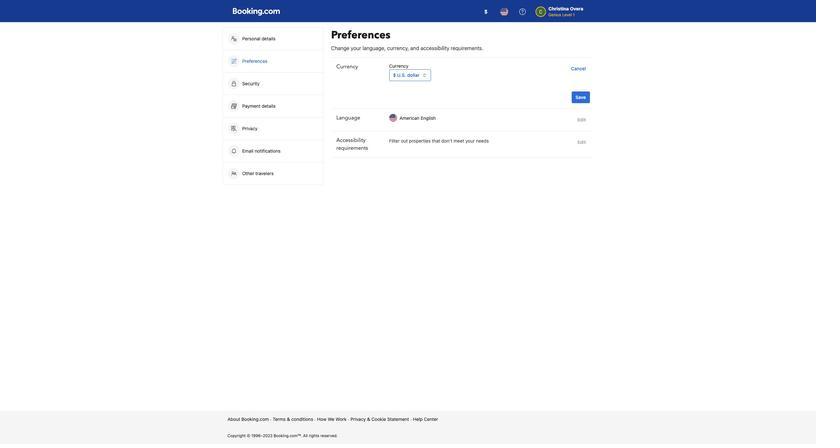 Task type: vqa. For each thing, say whether or not it's contained in the screenshot.
Booking.com
yes



Task type: describe. For each thing, give the bounding box(es) containing it.
$ u.s. dollar
[[393, 72, 420, 78]]

properties
[[409, 138, 431, 144]]

payment
[[242, 103, 261, 109]]

other travelers link
[[223, 163, 323, 185]]

security
[[242, 81, 260, 86]]

save
[[576, 95, 586, 100]]

language
[[337, 114, 360, 122]]

email notifications
[[242, 148, 281, 154]]

1 currency from the left
[[337, 63, 358, 70]]

1 vertical spatial your
[[466, 138, 475, 144]]

payment details
[[242, 103, 277, 109]]

and
[[411, 45, 419, 51]]

cancel button
[[569, 63, 589, 75]]

& for terms
[[287, 417, 290, 422]]

center
[[424, 417, 438, 422]]

1
[[573, 12, 575, 17]]

preferences link
[[223, 50, 323, 72]]

about booking.com
[[228, 417, 269, 422]]

$ button
[[478, 4, 494, 20]]

out
[[401, 138, 408, 144]]

don't
[[442, 138, 453, 144]]

booking.com™.
[[274, 434, 302, 439]]

american english
[[400, 116, 436, 121]]

email notifications link
[[223, 140, 323, 162]]

$ for $ u.s. dollar
[[393, 72, 396, 78]]

requirements.
[[451, 45, 484, 51]]

preferences change your language, currency, and accessibility requirements.
[[331, 28, 484, 51]]

reserved.
[[321, 434, 338, 439]]

privacy link
[[223, 118, 323, 140]]

genius
[[549, 12, 562, 17]]

level
[[563, 12, 572, 17]]

u.s.
[[397, 72, 406, 78]]

help
[[413, 417, 423, 422]]

how we work link
[[317, 417, 347, 423]]

accessibility
[[337, 137, 366, 144]]

privacy for privacy
[[242, 126, 258, 131]]

email
[[242, 148, 254, 154]]

edit button for accessibility requirements
[[575, 137, 589, 148]]

edit for language
[[578, 117, 586, 123]]

details for payment details
[[262, 103, 276, 109]]

filter
[[389, 138, 400, 144]]

personal details
[[242, 36, 276, 41]]

language,
[[363, 45, 386, 51]]

filter out properties that don't meet your needs
[[389, 138, 489, 144]]

preferences for preferences change your language, currency, and accessibility requirements.
[[331, 28, 391, 42]]

personal details link
[[223, 28, 323, 50]]

meet
[[454, 138, 464, 144]]

2 currency from the left
[[389, 63, 409, 69]]

travelers
[[256, 171, 274, 176]]

copyright © 1996–2023 booking.com™. all rights reserved.
[[228, 434, 338, 439]]

booking.com
[[242, 417, 269, 422]]

we
[[328, 417, 335, 422]]



Task type: locate. For each thing, give the bounding box(es) containing it.
cancel
[[571, 66, 586, 71]]

copyright
[[228, 434, 246, 439]]

cookie
[[372, 417, 386, 422]]

$ for $
[[485, 9, 488, 15]]

1996–2023
[[251, 434, 273, 439]]

overa
[[570, 6, 584, 11]]

$ inside button
[[485, 9, 488, 15]]

edit button
[[575, 114, 589, 126], [575, 137, 589, 148]]

1 horizontal spatial preferences
[[331, 28, 391, 42]]

privacy & cookie statement
[[351, 417, 409, 422]]

details right the personal
[[262, 36, 276, 41]]

1 edit from the top
[[578, 117, 586, 123]]

requirements
[[337, 145, 368, 152]]

0 vertical spatial $
[[485, 9, 488, 15]]

christina overa genius level 1
[[549, 6, 584, 17]]

0 horizontal spatial privacy
[[242, 126, 258, 131]]

about
[[228, 417, 240, 422]]

your right meet
[[466, 138, 475, 144]]

accessibility requirements
[[337, 137, 368, 152]]

edit for accessibility requirements
[[578, 140, 586, 145]]

privacy
[[242, 126, 258, 131], [351, 417, 366, 422]]

other
[[242, 171, 254, 176]]

1 details from the top
[[262, 36, 276, 41]]

1 horizontal spatial currency
[[389, 63, 409, 69]]

privacy & cookie statement link
[[351, 417, 409, 423]]

0 horizontal spatial $
[[393, 72, 396, 78]]

preferences inside preferences link
[[242, 58, 268, 64]]

how
[[317, 417, 327, 422]]

1 horizontal spatial &
[[367, 417, 370, 422]]

accessibility
[[421, 45, 450, 51]]

2 & from the left
[[367, 417, 370, 422]]

notifications
[[255, 148, 281, 154]]

& for privacy
[[367, 417, 370, 422]]

edit button for language
[[575, 114, 589, 126]]

terms
[[273, 417, 286, 422]]

0 horizontal spatial &
[[287, 417, 290, 422]]

details
[[262, 36, 276, 41], [262, 103, 276, 109]]

preferences down the personal
[[242, 58, 268, 64]]

other travelers
[[242, 171, 274, 176]]

0 horizontal spatial your
[[351, 45, 361, 51]]

security link
[[223, 73, 323, 95]]

1 horizontal spatial privacy
[[351, 417, 366, 422]]

payment details link
[[223, 95, 323, 117]]

& inside "privacy & cookie statement" link
[[367, 417, 370, 422]]

your inside "preferences change your language, currency, and accessibility requirements."
[[351, 45, 361, 51]]

christina
[[549, 6, 569, 11]]

1 edit button from the top
[[575, 114, 589, 126]]

help center
[[413, 417, 438, 422]]

0 vertical spatial details
[[262, 36, 276, 41]]

save button
[[572, 92, 590, 103]]

preferences
[[331, 28, 391, 42], [242, 58, 268, 64]]

preferences for preferences
[[242, 58, 268, 64]]

details right 'payment'
[[262, 103, 276, 109]]

privacy inside privacy link
[[242, 126, 258, 131]]

2 details from the top
[[262, 103, 276, 109]]

currency
[[337, 63, 358, 70], [389, 63, 409, 69]]

©
[[247, 434, 250, 439]]

& inside terms & conditions link
[[287, 417, 290, 422]]

privacy right work
[[351, 417, 366, 422]]

terms & conditions
[[273, 417, 313, 422]]

change
[[331, 45, 350, 51]]

rights
[[309, 434, 320, 439]]

work
[[336, 417, 347, 422]]

1 vertical spatial $
[[393, 72, 396, 78]]

how we work
[[317, 417, 347, 422]]

1 vertical spatial details
[[262, 103, 276, 109]]

privacy for privacy & cookie statement
[[351, 417, 366, 422]]

1 & from the left
[[287, 417, 290, 422]]

0 vertical spatial preferences
[[331, 28, 391, 42]]

privacy inside "privacy & cookie statement" link
[[351, 417, 366, 422]]

2 edit from the top
[[578, 140, 586, 145]]

0 horizontal spatial preferences
[[242, 58, 268, 64]]

all
[[303, 434, 308, 439]]

currency down change
[[337, 63, 358, 70]]

currency up u.s.
[[389, 63, 409, 69]]

&
[[287, 417, 290, 422], [367, 417, 370, 422]]

& right terms
[[287, 417, 290, 422]]

1 vertical spatial edit button
[[575, 137, 589, 148]]

american
[[400, 116, 420, 121]]

1 vertical spatial privacy
[[351, 417, 366, 422]]

1 vertical spatial preferences
[[242, 58, 268, 64]]

statement
[[387, 417, 409, 422]]

2 edit button from the top
[[575, 137, 589, 148]]

currency,
[[387, 45, 409, 51]]

1 horizontal spatial your
[[466, 138, 475, 144]]

conditions
[[291, 417, 313, 422]]

terms & conditions link
[[273, 417, 313, 423]]

0 vertical spatial edit
[[578, 117, 586, 123]]

edit
[[578, 117, 586, 123], [578, 140, 586, 145]]

1 horizontal spatial $
[[485, 9, 488, 15]]

english
[[421, 116, 436, 121]]

details for personal details
[[262, 36, 276, 41]]

about booking.com link
[[228, 417, 269, 423]]

that
[[432, 138, 440, 144]]

needs
[[476, 138, 489, 144]]

& left cookie
[[367, 417, 370, 422]]

preferences inside "preferences change your language, currency, and accessibility requirements."
[[331, 28, 391, 42]]

your
[[351, 45, 361, 51], [466, 138, 475, 144]]

help center link
[[413, 417, 438, 423]]

0 vertical spatial your
[[351, 45, 361, 51]]

dollar
[[407, 72, 420, 78]]

personal
[[242, 36, 261, 41]]

privacy down 'payment'
[[242, 126, 258, 131]]

your right change
[[351, 45, 361, 51]]

preferences up the language,
[[331, 28, 391, 42]]

0 horizontal spatial currency
[[337, 63, 358, 70]]

$
[[485, 9, 488, 15], [393, 72, 396, 78]]

0 vertical spatial privacy
[[242, 126, 258, 131]]

0 vertical spatial edit button
[[575, 114, 589, 126]]

1 vertical spatial edit
[[578, 140, 586, 145]]



